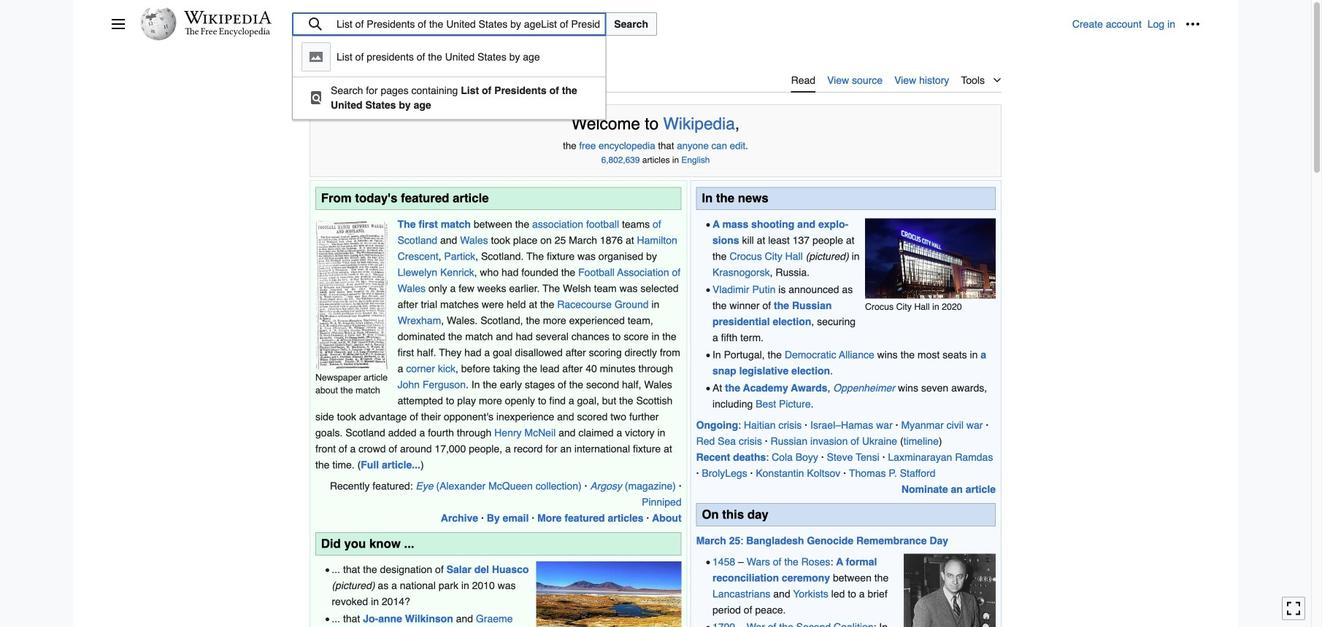 Task type: describe. For each thing, give the bounding box(es) containing it.
search results list box
[[293, 37, 605, 118]]

crocus city hall in 2020 image
[[865, 219, 996, 299]]

newspaper article about the match image
[[316, 222, 387, 370]]

enrico fermi in 1943 image
[[904, 554, 996, 628]]

personal tools navigation
[[1072, 12, 1205, 36]]

the free encyclopedia image
[[185, 28, 270, 37]]



Task type: vqa. For each thing, say whether or not it's contained in the screenshot.
1st the volunteer
no



Task type: locate. For each thing, give the bounding box(es) containing it.
wikipedia image
[[184, 11, 272, 24]]

main content
[[111, 66, 1200, 628]]

log in and more options image
[[1186, 17, 1200, 31]]

Search Wikipedia search field
[[292, 12, 606, 36]]

salar del huasco image
[[536, 562, 682, 628]]

menu image
[[111, 17, 126, 31]]

None search field
[[292, 12, 1072, 120]]

fullscreen image
[[1286, 602, 1301, 616]]



